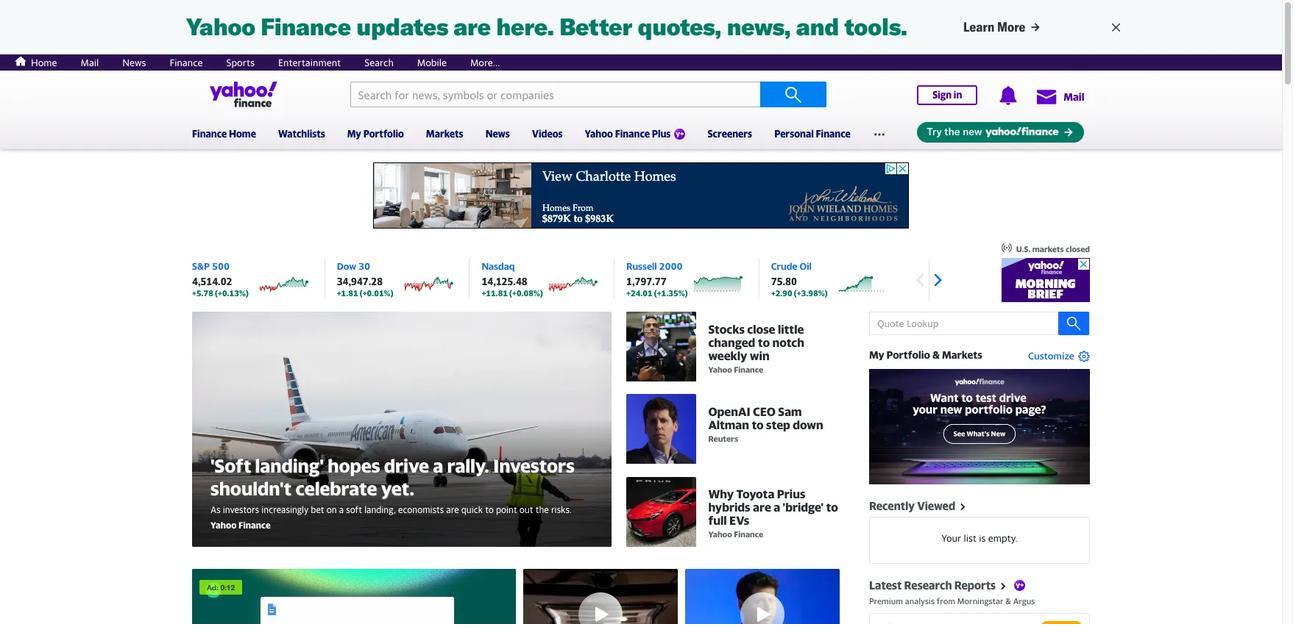 Task type: locate. For each thing, give the bounding box(es) containing it.
1,797.77
[[626, 276, 667, 288]]

watchlists link
[[278, 119, 325, 146]]

little
[[778, 322, 804, 337]]

u.s.
[[1016, 244, 1031, 254]]

portfolio inside 'link'
[[363, 128, 404, 140]]

why
[[708, 487, 734, 502]]

yahoo down the as
[[211, 520, 237, 531]]

crude oil link
[[771, 261, 812, 272]]

finance
[[170, 57, 203, 68], [192, 128, 227, 140], [615, 128, 650, 140], [816, 128, 851, 140], [734, 365, 763, 374], [238, 520, 271, 531], [734, 530, 763, 540]]

Quote Lookup text field
[[869, 312, 1090, 336]]

changed
[[708, 335, 755, 350]]

0 vertical spatial home
[[31, 57, 57, 68]]

0 vertical spatial news
[[122, 57, 146, 68]]

0 horizontal spatial mail
[[81, 57, 99, 68]]

mail right home "link"
[[81, 57, 99, 68]]

yahoo down full
[[708, 530, 732, 540]]

0 horizontal spatial markets
[[426, 128, 463, 140]]

fewer ads, better charts, more tools image
[[177, 0, 1105, 54]]

down
[[793, 418, 823, 433]]

markets right my portfolio
[[426, 128, 463, 140]]

'soft landing' hopes drive a rally. investors shouldn't celebrate yet. image
[[192, 312, 611, 547]]

0 horizontal spatial are
[[446, 505, 459, 516]]

my portfolio link
[[347, 119, 404, 146]]

mail right notifications image
[[1064, 91, 1085, 103]]

news link left finance link
[[122, 57, 146, 68]]

advertisement region down markets
[[1002, 258, 1090, 303]]

a left 'bridge'
[[774, 501, 780, 515]]

0 horizontal spatial news
[[122, 57, 146, 68]]

1 vertical spatial mail
[[1064, 91, 1085, 103]]

advertisement region down yahoo finance plus link
[[373, 163, 909, 229]]

4,514.02
[[192, 276, 232, 288]]

0 vertical spatial advertisement region
[[373, 163, 909, 229]]

1 vertical spatial markets
[[942, 349, 982, 361]]

videos
[[532, 128, 563, 140]]

my inside 'link'
[[347, 128, 361, 140]]

why toyota prius hybrids are a 'bridge' to full evs image
[[626, 478, 697, 548]]

are inside 'soft landing' hopes drive a rally. investors shouldn't celebrate yet. as investors increasingly bet on a soft landing, economists are quick to point out the risks. yahoo finance
[[446, 505, 459, 516]]

14,125.48
[[482, 276, 528, 288]]

stocks close little changed to notch weekly win yahoo finance
[[708, 322, 804, 374]]

reports
[[954, 579, 996, 593]]

finance link
[[170, 57, 203, 68]]

1 vertical spatial news link
[[486, 119, 510, 146]]

yet.
[[381, 478, 415, 500]]

personal
[[774, 128, 814, 140]]

(+0.13%)
[[215, 289, 249, 298]]

previous image
[[909, 269, 931, 291]]

yahoo inside 'soft landing' hopes drive a rally. investors shouldn't celebrate yet. as investors increasingly bet on a soft landing, economists are quick to point out the risks. yahoo finance
[[211, 520, 237, 531]]

a left rally.
[[433, 455, 443, 477]]

1 horizontal spatial my
[[869, 349, 884, 361]]

1 horizontal spatial advertisement region
[[1002, 258, 1090, 303]]

& left argus
[[1006, 597, 1011, 606]]

to
[[758, 335, 770, 350], [752, 418, 764, 433], [826, 501, 838, 515], [485, 505, 494, 516]]

u.s. markets closed
[[1016, 244, 1090, 254]]

news link left videos link
[[486, 119, 510, 146]]

recently viewed link
[[869, 500, 970, 514]]

1 horizontal spatial &
[[1006, 597, 1011, 606]]

shouldn't
[[211, 478, 292, 500]]

advertisement region
[[373, 163, 909, 229], [1002, 258, 1090, 303]]

mail link right home "link"
[[81, 57, 99, 68]]

mail link
[[81, 57, 99, 68], [1036, 83, 1085, 110]]

0 horizontal spatial mail link
[[81, 57, 99, 68]]

1 vertical spatial &
[[1006, 597, 1011, 606]]

research
[[904, 579, 952, 593]]

1 horizontal spatial are
[[753, 501, 771, 515]]

your list is empty.
[[942, 533, 1018, 545]]

more... link
[[470, 57, 500, 68]]

markets down the quote lookup text field
[[942, 349, 982, 361]]

altman
[[708, 418, 749, 433]]

0 vertical spatial &
[[933, 349, 940, 361]]

yahoo
[[585, 128, 613, 140], [708, 365, 732, 374], [211, 520, 237, 531], [708, 530, 732, 540]]

1 horizontal spatial news
[[486, 128, 510, 140]]

stocks close little changed to notch weekly win image
[[626, 312, 697, 383]]

1 vertical spatial portfolio
[[887, 349, 930, 361]]

sign in
[[933, 89, 962, 101]]

mobile
[[417, 57, 447, 68]]

0 vertical spatial mail link
[[81, 57, 99, 68]]

search link
[[365, 57, 394, 68]]

full
[[708, 514, 727, 529]]

to left step
[[752, 418, 764, 433]]

home link
[[10, 55, 57, 68]]

1 vertical spatial advertisement region
[[1002, 258, 1090, 303]]

landing,
[[364, 505, 396, 516]]

(+0.08%)
[[509, 289, 543, 298]]

oil
[[800, 261, 812, 272]]

mail
[[81, 57, 99, 68], [1064, 91, 1085, 103]]

0 horizontal spatial portfolio
[[363, 128, 404, 140]]

(+1.35%)
[[654, 289, 688, 298]]

0 horizontal spatial news link
[[122, 57, 146, 68]]

home inside "link"
[[31, 57, 57, 68]]

(+0.01%)
[[360, 289, 393, 298]]

notch
[[772, 335, 804, 350]]

& down the quote lookup text field
[[933, 349, 940, 361]]

a right on
[[339, 505, 344, 516]]

to left point
[[485, 505, 494, 516]]

to inside 'soft landing' hopes drive a rally. investors shouldn't celebrate yet. as investors increasingly bet on a soft landing, economists are quick to point out the risks. yahoo finance
[[485, 505, 494, 516]]

news left finance link
[[122, 57, 146, 68]]

0 horizontal spatial home
[[31, 57, 57, 68]]

1 horizontal spatial mail
[[1064, 91, 1085, 103]]

1 horizontal spatial news link
[[486, 119, 510, 146]]

1 vertical spatial my
[[869, 349, 884, 361]]

to left notch
[[758, 335, 770, 350]]

search image
[[1067, 317, 1081, 331]]

1 vertical spatial home
[[229, 128, 256, 140]]

on
[[327, 505, 337, 516]]

russell 2000 1,797.77 +24.01 (+1.35%)
[[626, 261, 688, 298]]

closed
[[1066, 244, 1090, 254]]

cadillac optiq signals new wave of lower cost ev models image
[[523, 570, 678, 625]]

in
[[954, 89, 962, 101]]

home
[[31, 57, 57, 68], [229, 128, 256, 140]]

to inside why toyota prius hybrids are a 'bridge' to full evs yahoo finance
[[826, 501, 838, 515]]

1 horizontal spatial markets
[[942, 349, 982, 361]]

yahoo down weekly
[[708, 365, 732, 374]]

0 vertical spatial news link
[[122, 57, 146, 68]]

close
[[747, 322, 775, 337]]

mail link right notifications image
[[1036, 83, 1085, 110]]

0 horizontal spatial my
[[347, 128, 361, 140]]

are left quick at the bottom of page
[[446, 505, 459, 516]]

+1.81
[[337, 289, 358, 298]]

to right 'bridge'
[[826, 501, 838, 515]]

quick
[[461, 505, 483, 516]]

mobile link
[[417, 57, 447, 68]]

0 vertical spatial portfolio
[[363, 128, 404, 140]]

1 vertical spatial mail link
[[1036, 83, 1085, 110]]

crude
[[771, 261, 798, 272]]

nasdaq 14,125.48 +11.81 (+0.08%)
[[482, 261, 543, 298]]

finance inside stocks close little changed to notch weekly win yahoo finance
[[734, 365, 763, 374]]

news link
[[122, 57, 146, 68], [486, 119, 510, 146]]

latest
[[869, 579, 902, 593]]

personal finance link
[[774, 119, 851, 146]]

news left videos
[[486, 128, 510, 140]]

dow
[[337, 261, 356, 272]]

1 horizontal spatial portfolio
[[887, 349, 930, 361]]

2 horizontal spatial a
[[774, 501, 780, 515]]

'bridge'
[[783, 501, 824, 515]]

empty.
[[988, 533, 1018, 545]]

videos link
[[532, 119, 563, 146]]

are right evs
[[753, 501, 771, 515]]

section
[[869, 312, 1090, 625]]

0 vertical spatial mail
[[81, 57, 99, 68]]

entertainment
[[278, 57, 341, 68]]

viewed
[[917, 500, 955, 513]]

0 vertical spatial my
[[347, 128, 361, 140]]

(+3.98%)
[[794, 289, 828, 298]]

1 horizontal spatial home
[[229, 128, 256, 140]]



Task type: vqa. For each thing, say whether or not it's contained in the screenshot.


Task type: describe. For each thing, give the bounding box(es) containing it.
75.80
[[771, 276, 797, 288]]

search image
[[784, 86, 802, 103]]

risks.
[[551, 505, 572, 516]]

finance inside 'soft landing' hopes drive a rally. investors shouldn't celebrate yet. as investors increasingly bet on a soft landing, economists are quick to point out the risks. yahoo finance
[[238, 520, 271, 531]]

finance inside why toyota prius hybrids are a 'bridge' to full evs yahoo finance
[[734, 530, 763, 540]]

markets inside section
[[942, 349, 982, 361]]

notifications image
[[999, 86, 1018, 105]]

plus
[[652, 128, 671, 140]]

personal finance
[[774, 128, 851, 140]]

yahoo finance plus
[[585, 128, 671, 140]]

your
[[942, 533, 961, 545]]

34,947.28
[[337, 276, 383, 288]]

crude oil 75.80 +2.90 (+3.98%)
[[771, 261, 828, 298]]

prius
[[777, 487, 806, 502]]

hybrids
[[708, 501, 750, 515]]

+5.78
[[192, 289, 213, 298]]

drive
[[384, 455, 429, 477]]

as
[[211, 505, 221, 516]]

1 vertical spatial news
[[486, 128, 510, 140]]

500
[[212, 261, 230, 272]]

0 horizontal spatial &
[[933, 349, 940, 361]]

sam altman ousted as openai ceo by company's board image
[[685, 570, 840, 625]]

stocks
[[708, 322, 745, 337]]

sam
[[778, 405, 802, 419]]

sports link
[[226, 57, 255, 68]]

finance home link
[[192, 119, 256, 146]]

morningstar
[[957, 597, 1004, 606]]

celebrate
[[296, 478, 377, 500]]

0 horizontal spatial advertisement region
[[373, 163, 909, 229]]

search
[[365, 57, 394, 68]]

list
[[964, 533, 977, 545]]

a inside why toyota prius hybrids are a 'bridge' to full evs yahoo finance
[[774, 501, 780, 515]]

more...
[[470, 57, 500, 68]]

from
[[937, 597, 955, 606]]

yahoo inside stocks close little changed to notch weekly win yahoo finance
[[708, 365, 732, 374]]

evs
[[729, 514, 750, 529]]

screeners link
[[708, 119, 752, 146]]

s&p
[[192, 261, 210, 272]]

section containing recently viewed
[[869, 312, 1090, 625]]

1 horizontal spatial a
[[433, 455, 443, 477]]

s&p 500 link
[[192, 261, 230, 272]]

to inside "openai ceo sam altman to step down reuters"
[[752, 418, 764, 433]]

sports
[[226, 57, 255, 68]]

+11.81
[[482, 289, 508, 298]]

latest research reports
[[869, 579, 996, 593]]

customize button
[[1021, 350, 1090, 364]]

sign
[[933, 89, 952, 101]]

to inside stocks close little changed to notch weekly win yahoo finance
[[758, 335, 770, 350]]

my for my portfolio & markets
[[869, 349, 884, 361]]

the
[[536, 505, 549, 516]]

hopes
[[328, 455, 380, 477]]

russell 2000 link
[[626, 261, 683, 272]]

step
[[766, 418, 790, 433]]

player iframe element
[[192, 570, 516, 625]]

openai
[[708, 405, 751, 419]]

portfolio for my portfolio
[[363, 128, 404, 140]]

weekly
[[708, 349, 747, 363]]

investors
[[493, 455, 575, 477]]

landing'
[[255, 455, 324, 477]]

try the new yahoo finance image
[[917, 122, 1084, 143]]

30
[[358, 261, 370, 272]]

markets link
[[426, 119, 463, 146]]

bet
[[311, 505, 324, 516]]

is
[[979, 533, 986, 545]]

recently viewed
[[869, 500, 955, 513]]

1 horizontal spatial mail link
[[1036, 83, 1085, 110]]

economists
[[398, 505, 444, 516]]

+24.01
[[626, 289, 653, 298]]

my for my portfolio
[[347, 128, 361, 140]]

yahoo inside why toyota prius hybrids are a 'bridge' to full evs yahoo finance
[[708, 530, 732, 540]]

portfolio for my portfolio & markets
[[887, 349, 930, 361]]

0 horizontal spatial a
[[339, 505, 344, 516]]

premium
[[869, 597, 903, 606]]

premium analysis from morningstar & argus
[[869, 597, 1035, 606]]

investors
[[223, 505, 259, 516]]

reuters
[[708, 434, 738, 444]]

ceo
[[753, 405, 776, 419]]

openai ceo sam altman to step down image
[[626, 395, 697, 465]]

yahoo right videos
[[585, 128, 613, 140]]

0 vertical spatial markets
[[426, 128, 463, 140]]

dow 30 link
[[337, 261, 370, 272]]

want to test drive your new portfolio page? image
[[869, 370, 1090, 485]]

yahoo finance premium logo image
[[675, 129, 686, 140]]

my portfolio & markets
[[869, 349, 982, 361]]

toyota
[[736, 487, 775, 502]]

nasdaq
[[482, 261, 515, 272]]

sign in link
[[917, 85, 978, 105]]

s&p 500 4,514.02 +5.78 (+0.13%)
[[192, 261, 249, 298]]

argus
[[1013, 597, 1035, 606]]

are inside why toyota prius hybrids are a 'bridge' to full evs yahoo finance
[[753, 501, 771, 515]]

Search for news, symbols or companies text field
[[350, 82, 760, 107]]

openai ceo sam altman to step down reuters
[[708, 405, 823, 444]]

russell
[[626, 261, 657, 272]]

increasingly
[[262, 505, 309, 516]]

next image
[[927, 269, 949, 291]]

nasdaq link
[[482, 261, 515, 272]]

yahoo finance plus link
[[585, 119, 686, 149]]

+2.90
[[771, 289, 793, 298]]

latest research reports link
[[869, 579, 1025, 593]]

why toyota prius hybrids are a 'bridge' to full evs yahoo finance
[[708, 487, 838, 540]]

customize
[[1028, 350, 1075, 362]]

analysis
[[905, 597, 935, 606]]

point
[[496, 505, 517, 516]]

rally.
[[447, 455, 489, 477]]

entertainment link
[[278, 57, 341, 68]]



